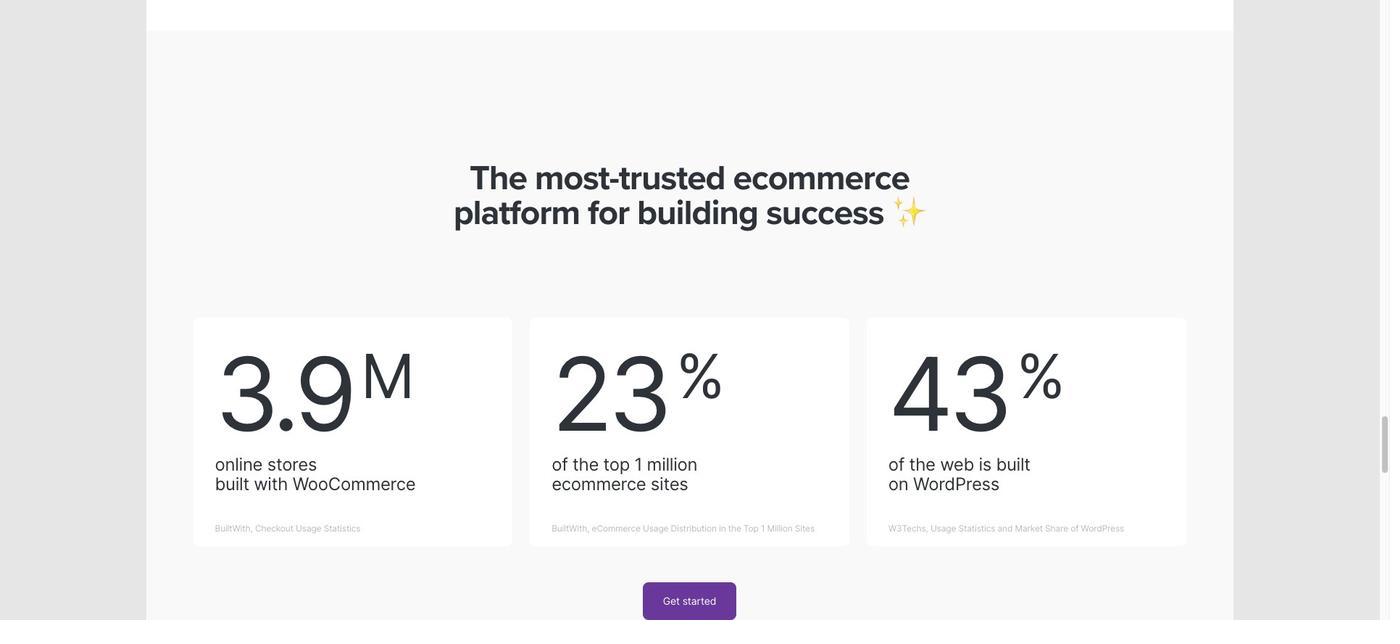 Task type: vqa. For each thing, say whether or not it's contained in the screenshot.


Task type: describe. For each thing, give the bounding box(es) containing it.
2 usage from the left
[[931, 523, 957, 534]]

of for 43
[[889, 454, 905, 475]]

1 horizontal spatial the
[[729, 523, 742, 534]]

share
[[1046, 523, 1069, 534]]

woocommerce
[[293, 473, 416, 494]]

usage statistics
[[296, 523, 361, 534]]

wordpress
[[914, 473, 1000, 494]]

sites
[[651, 473, 689, 494]]

builtwith, checkout usage statistics
[[215, 523, 361, 534]]

top 1 million sites
[[744, 523, 815, 534]]

ecommerce
[[592, 523, 641, 534]]

get
[[663, 595, 680, 607]]

% for 23
[[676, 339, 721, 412]]

3.9
[[215, 332, 353, 456]]

market
[[1016, 523, 1043, 534]]

online stores built with woocommerce
[[215, 454, 416, 494]]

top
[[604, 454, 630, 475]]

building
[[637, 192, 758, 234]]

get started link
[[643, 582, 737, 620]]

platform
[[454, 192, 580, 234]]

23
[[552, 332, 668, 456]]

the for 43
[[910, 454, 936, 475]]

stores
[[267, 454, 317, 475]]

on
[[889, 473, 909, 494]]



Task type: locate. For each thing, give the bounding box(es) containing it.
the inside of the web is built on wordpress
[[910, 454, 936, 475]]

usage left statistics
[[931, 523, 957, 534]]

1
[[635, 454, 643, 475]]

w3techs, usage statistics and market share of wordpress
[[889, 523, 1125, 534]]

distribution
[[671, 523, 717, 534]]

m
[[361, 339, 410, 412]]

w3techs,
[[889, 523, 929, 534]]

of the top 1 million ecommerce sites
[[552, 454, 698, 494]]

2 of from the left
[[889, 454, 905, 475]]

0 horizontal spatial built
[[215, 473, 249, 494]]

1 horizontal spatial builtwith,
[[552, 523, 590, 534]]

1 vertical spatial ecommerce
[[552, 473, 646, 494]]

the left top
[[573, 454, 599, 475]]

1 horizontal spatial usage
[[931, 523, 957, 534]]

1 horizontal spatial built
[[997, 454, 1031, 475]]

million
[[647, 454, 698, 475]]

the right the in at bottom right
[[729, 523, 742, 534]]

ecommerce inside the most-trusted ecommerce platform for building success ✨
[[734, 158, 910, 200]]

of inside of the top 1 million ecommerce sites
[[552, 454, 568, 475]]

0 horizontal spatial the
[[573, 454, 599, 475]]

0 horizontal spatial %
[[676, 339, 721, 412]]

✨
[[892, 192, 926, 234]]

2 % from the left
[[1017, 339, 1061, 412]]

0 horizontal spatial usage
[[643, 523, 669, 534]]

builtwith, for 3.9
[[215, 523, 253, 534]]

ecommerce
[[734, 158, 910, 200], [552, 473, 646, 494]]

started
[[683, 595, 717, 607]]

builtwith, left ecommerce
[[552, 523, 590, 534]]

is
[[979, 454, 992, 475]]

% for 43
[[1017, 339, 1061, 412]]

0 vertical spatial ecommerce
[[734, 158, 910, 200]]

usage left distribution
[[643, 523, 669, 534]]

built left with
[[215, 473, 249, 494]]

of for 23
[[552, 454, 568, 475]]

built right is
[[997, 454, 1031, 475]]

the
[[573, 454, 599, 475], [910, 454, 936, 475], [729, 523, 742, 534]]

builtwith, left checkout
[[215, 523, 253, 534]]

the most-trusted ecommerce platform for building success ✨
[[454, 158, 926, 234]]

for
[[588, 192, 629, 234]]

most-
[[535, 158, 619, 200]]

of wordpress
[[1071, 523, 1125, 534]]

the inside of the top 1 million ecommerce sites
[[573, 454, 599, 475]]

1 horizontal spatial %
[[1017, 339, 1061, 412]]

1 horizontal spatial ecommerce
[[734, 158, 910, 200]]

of left top
[[552, 454, 568, 475]]

checkout
[[255, 523, 294, 534]]

of inside of the web is built on wordpress
[[889, 454, 905, 475]]

2 horizontal spatial the
[[910, 454, 936, 475]]

built inside online stores built with woocommerce
[[215, 473, 249, 494]]

1 % from the left
[[676, 339, 721, 412]]

2 builtwith, from the left
[[552, 523, 590, 534]]

the for 23
[[573, 454, 599, 475]]

1 usage from the left
[[643, 523, 669, 534]]

1 of from the left
[[552, 454, 568, 475]]

ecommerce inside of the top 1 million ecommerce sites
[[552, 473, 646, 494]]

builtwith, ecommerce usage distribution in the top 1 million sites
[[552, 523, 815, 534]]

and
[[998, 523, 1013, 534]]

0 horizontal spatial builtwith,
[[215, 523, 253, 534]]

get started
[[663, 595, 717, 607]]

1 builtwith, from the left
[[215, 523, 253, 534]]

built inside of the web is built on wordpress
[[997, 454, 1031, 475]]

the
[[470, 158, 527, 200]]

statistics
[[959, 523, 996, 534]]

43
[[889, 332, 1009, 456]]

builtwith,
[[215, 523, 253, 534], [552, 523, 590, 534]]

0 horizontal spatial of
[[552, 454, 568, 475]]

of
[[552, 454, 568, 475], [889, 454, 905, 475]]

the right on
[[910, 454, 936, 475]]

with
[[254, 473, 288, 494]]

built
[[997, 454, 1031, 475], [215, 473, 249, 494]]

success
[[766, 192, 884, 234]]

of left web
[[889, 454, 905, 475]]

0 horizontal spatial ecommerce
[[552, 473, 646, 494]]

online
[[215, 454, 263, 475]]

%
[[676, 339, 721, 412], [1017, 339, 1061, 412]]

web
[[941, 454, 975, 475]]

of the web is built on wordpress
[[889, 454, 1031, 494]]

builtwith, for 23
[[552, 523, 590, 534]]

usage
[[643, 523, 669, 534], [931, 523, 957, 534]]

in
[[719, 523, 726, 534]]

1 horizontal spatial of
[[889, 454, 905, 475]]

trusted
[[619, 158, 726, 200]]



